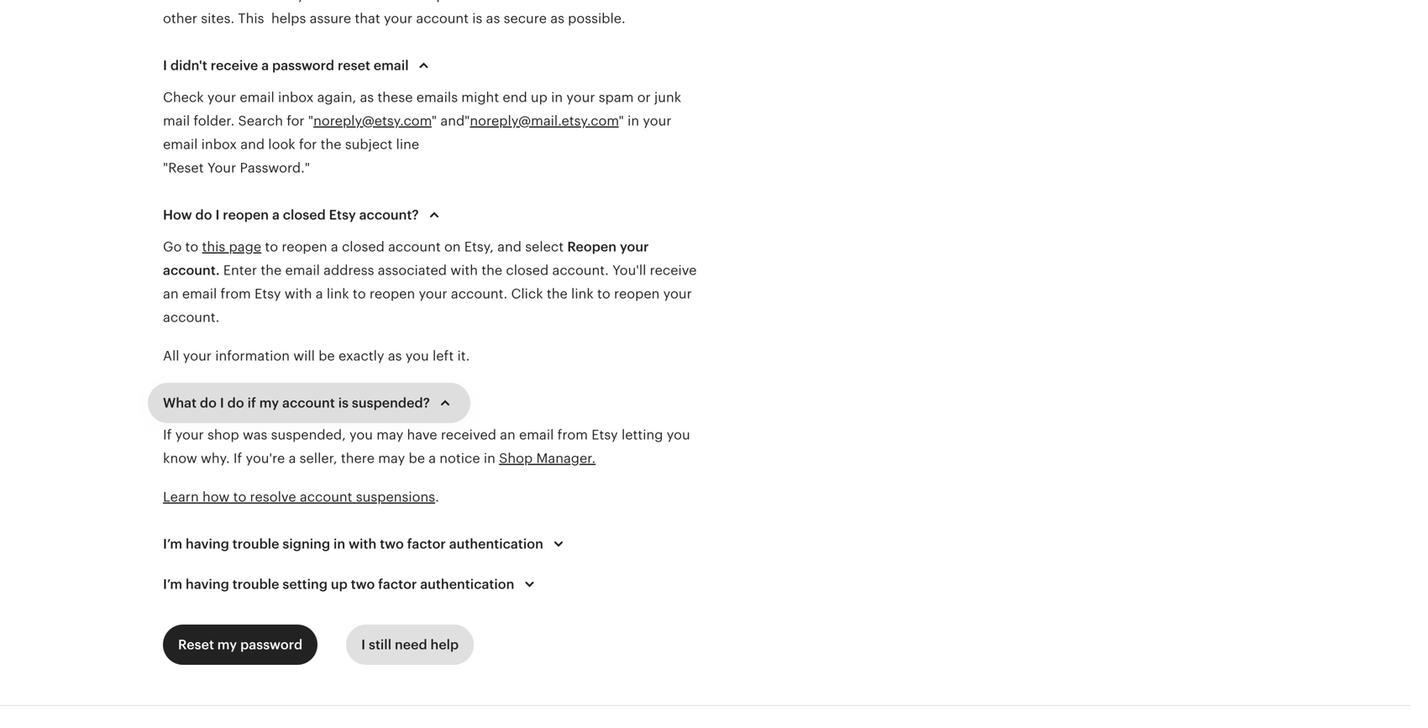 Task type: locate. For each thing, give the bounding box(es) containing it.
i inside 'how do i reopen a closed etsy account?' dropdown button
[[215, 208, 220, 223]]

learn how to resolve account suspensions .
[[163, 490, 439, 505]]

1 vertical spatial inbox
[[201, 137, 237, 152]]

0 horizontal spatial from
[[221, 287, 251, 302]]

my right if
[[259, 396, 279, 411]]

0 horizontal spatial two
[[351, 577, 375, 592]]

if right why.
[[234, 451, 242, 466]]

0 vertical spatial for
[[287, 113, 305, 129]]

up right "setting"
[[331, 577, 348, 592]]

my right reset in the left of the page
[[217, 638, 237, 653]]

account down seller,
[[300, 490, 353, 505]]

account down go
[[163, 263, 216, 278]]

0 horizontal spatial be
[[319, 349, 335, 364]]

that down brand-
[[355, 11, 380, 26]]

and"
[[441, 113, 470, 129]]

password right new
[[436, 0, 498, 3]]

1 vertical spatial up
[[331, 577, 348, 592]]

0 vertical spatial my
[[259, 396, 279, 411]]

in right signing
[[334, 537, 345, 552]]

reopen down 'how do i reopen a closed etsy account?' dropdown button
[[282, 239, 327, 255]]

1 horizontal spatial closed
[[342, 239, 385, 255]]

in inside 'if your shop was suspended, you may have received an email from etsy letting you know why. if you're a seller, there may be a notice in'
[[484, 451, 496, 466]]

noreply@mail.etsy.com link
[[470, 113, 619, 129]]

email inside check your email inbox again, as these emails might end up in your spam or junk mail folder. search for "
[[240, 90, 275, 105]]

has
[[531, 0, 553, 3]]

" down spam in the left top of the page
[[619, 113, 624, 129]]

a up search
[[261, 58, 269, 73]]

1 having from the top
[[186, 537, 229, 552]]

having
[[186, 537, 229, 552], [186, 577, 229, 592]]

junk
[[655, 90, 682, 105]]

i left didn't
[[163, 58, 167, 73]]

all your information will be exactly as you left it.
[[163, 349, 470, 364]]

setting
[[283, 577, 328, 592]]

end
[[503, 90, 527, 105]]

etsy up go to this page to reopen a closed account on etsy, and select
[[329, 208, 356, 223]]

password inside we recommend that you add a brand-new password that has never been used on other sites. this  helps assure that your account is as secure as possible.
[[436, 0, 498, 3]]

in up noreply@mail.etsy.com
[[551, 90, 563, 105]]

0 horizontal spatial inbox
[[201, 137, 237, 152]]

a up all your information will be exactly as you left it.
[[316, 287, 323, 302]]

do for what
[[200, 396, 217, 411]]

1 horizontal spatial be
[[409, 451, 425, 466]]

2 trouble from the top
[[233, 577, 279, 592]]

0 horizontal spatial account.
[[163, 310, 220, 325]]

link down reopen
[[571, 287, 594, 302]]

1 horizontal spatial "
[[432, 113, 437, 129]]

inbox inside check your email inbox again, as these emails might end up in your spam or junk mail folder. search for "
[[278, 90, 314, 105]]

receive
[[211, 58, 258, 73], [650, 263, 697, 278]]

might
[[462, 90, 499, 105]]

that up helps at left
[[268, 0, 294, 3]]

2 horizontal spatial closed
[[506, 263, 549, 278]]

0 horizontal spatial receive
[[211, 58, 258, 73]]

you inside we recommend that you add a brand-new password that has never been used on other sites. this  helps assure that your account is as secure as possible.
[[297, 0, 321, 3]]

. down 'if your shop was suspended, you may have received an email from etsy letting you know why. if you're a seller, there may be a notice in'
[[435, 490, 439, 505]]

i'm down the 'learn'
[[163, 537, 182, 552]]

1 vertical spatial from
[[558, 428, 588, 443]]

the right enter
[[261, 263, 282, 278]]

a right add
[[353, 0, 360, 3]]

for right look
[[299, 137, 317, 152]]

still
[[369, 638, 392, 653]]

and inside in your email inbox and look for the subject line "reset your password."
[[241, 137, 265, 152]]

.
[[216, 263, 220, 278], [435, 490, 439, 505]]

receive inside dropdown button
[[211, 58, 258, 73]]

1 horizontal spatial and
[[498, 239, 522, 255]]

password inside dropdown button
[[272, 58, 334, 73]]

0 horizontal spatial and
[[241, 137, 265, 152]]

for
[[287, 113, 305, 129], [299, 137, 317, 152]]

closed down the password."
[[283, 208, 326, 223]]

email down the this on the top left of page
[[182, 287, 217, 302]]

1 horizontal spatial up
[[531, 90, 548, 105]]

reopen your account
[[163, 239, 649, 278]]

. left enter
[[216, 263, 220, 278]]

i'm having trouble setting up two factor authentication
[[163, 577, 515, 592]]

is up suspended,
[[338, 396, 349, 411]]

1 horizontal spatial my
[[259, 396, 279, 411]]

with for in
[[349, 537, 377, 552]]

manager.
[[536, 451, 596, 466]]

we recommend that you add a brand-new password that has never been used on other sites. this  helps assure that your account is as secure as possible.
[[163, 0, 683, 26]]

account down new
[[416, 11, 469, 26]]

1 horizontal spatial receive
[[650, 263, 697, 278]]

0 vertical spatial .
[[216, 263, 220, 278]]

0 vertical spatial factor
[[407, 537, 446, 552]]

if your shop was suspended, you may have received an email from etsy letting you know why. if you're a seller, there may be a notice in
[[163, 428, 690, 466]]

a inside we recommend that you add a brand-new password that has never been used on other sites. this  helps assure that your account is as secure as possible.
[[353, 0, 360, 3]]

0 horizontal spatial if
[[163, 428, 172, 443]]

closed inside enter the email address associated with the closed account. you'll receive an email from etsy with a link to reopen your account. click the link to reopen your account.
[[506, 263, 549, 278]]

email inside dropdown button
[[374, 58, 409, 73]]

do right how
[[195, 208, 212, 223]]

you
[[297, 0, 321, 3], [406, 349, 429, 364], [350, 428, 373, 443], [667, 428, 690, 443]]

may down suspended?
[[377, 428, 403, 443]]

0 vertical spatial account.
[[552, 263, 609, 278]]

line
[[396, 137, 419, 152]]

account?
[[359, 208, 419, 223]]

an up shop
[[500, 428, 516, 443]]

1 vertical spatial etsy
[[255, 287, 281, 302]]

account inside reopen your account
[[163, 263, 216, 278]]

email
[[374, 58, 409, 73], [240, 90, 275, 105], [163, 137, 198, 152], [285, 263, 320, 278], [182, 287, 217, 302], [519, 428, 554, 443]]

1 i'm from the top
[[163, 537, 182, 552]]

"
[[308, 113, 313, 129], [432, 113, 437, 129], [619, 113, 624, 129]]

0 vertical spatial closed
[[283, 208, 326, 223]]

etsy left letting
[[592, 428, 618, 443]]

0 vertical spatial inbox
[[278, 90, 314, 105]]

0 vertical spatial authentication
[[449, 537, 544, 552]]

inbox for and
[[201, 137, 237, 152]]

" left and"
[[432, 113, 437, 129]]

0 horizontal spatial closed
[[283, 208, 326, 223]]

1 vertical spatial may
[[378, 451, 405, 466]]

0 vertical spatial i'm
[[163, 537, 182, 552]]

how
[[163, 208, 192, 223]]

closed up the click
[[506, 263, 549, 278]]

as down has
[[551, 11, 565, 26]]

2 horizontal spatial with
[[451, 263, 478, 278]]

0 vertical spatial receive
[[211, 58, 258, 73]]

associated
[[378, 263, 447, 278]]

for inside check your email inbox again, as these emails might end up in your spam or junk mail folder. search for "
[[287, 113, 305, 129]]

1 trouble from the top
[[233, 537, 279, 552]]

i left if
[[220, 396, 224, 411]]

1 vertical spatial two
[[351, 577, 375, 592]]

for up look
[[287, 113, 305, 129]]

account. down reopen
[[552, 263, 609, 278]]

1 vertical spatial if
[[234, 451, 242, 466]]

click
[[511, 287, 543, 302]]

an inside 'if your shop was suspended, you may have received an email from etsy letting you know why. if you're a seller, there may be a notice in'
[[500, 428, 516, 443]]

search
[[238, 113, 283, 129]]

1 horizontal spatial etsy
[[329, 208, 356, 223]]

from
[[221, 287, 251, 302], [558, 428, 588, 443]]

this page link
[[202, 239, 261, 255]]

0 horizontal spatial etsy
[[255, 287, 281, 302]]

0 vertical spatial an
[[163, 287, 179, 302]]

information
[[215, 349, 290, 364]]

1 horizontal spatial from
[[558, 428, 588, 443]]

account inside we recommend that you add a brand-new password that has never been used on other sites. this  helps assure that your account is as secure as possible.
[[416, 11, 469, 26]]

do for how
[[195, 208, 212, 223]]

2 horizontal spatial account.
[[552, 263, 609, 278]]

0 vertical spatial up
[[531, 90, 548, 105]]

0 vertical spatial with
[[451, 263, 478, 278]]

0 vertical spatial be
[[319, 349, 335, 364]]

password
[[436, 0, 498, 3], [272, 58, 334, 73], [240, 638, 303, 653]]

1 vertical spatial is
[[338, 396, 349, 411]]

with up "will"
[[285, 287, 312, 302]]

2 vertical spatial with
[[349, 537, 377, 552]]

know
[[163, 451, 197, 466]]

in down or
[[628, 113, 640, 129]]

0 horizontal spatial on
[[444, 239, 461, 255]]

1 vertical spatial closed
[[342, 239, 385, 255]]

1 horizontal spatial account.
[[451, 287, 508, 302]]

2 having from the top
[[186, 577, 229, 592]]

0 horizontal spatial an
[[163, 287, 179, 302]]

my inside dropdown button
[[259, 396, 279, 411]]

as
[[486, 11, 500, 26], [551, 11, 565, 26], [360, 90, 374, 105], [388, 349, 402, 364]]

do right what
[[200, 396, 217, 411]]

password."
[[240, 160, 310, 176]]

account. up all
[[163, 310, 220, 325]]

reopen
[[223, 208, 269, 223], [282, 239, 327, 255], [370, 287, 415, 302], [614, 287, 660, 302]]

1 vertical spatial an
[[500, 428, 516, 443]]

trouble for signing
[[233, 537, 279, 552]]

go
[[163, 239, 182, 255]]

1 horizontal spatial link
[[571, 287, 594, 302]]

do inside dropdown button
[[195, 208, 212, 223]]

reset my password
[[178, 638, 303, 653]]

1 vertical spatial account.
[[451, 287, 508, 302]]

link down address
[[327, 287, 349, 302]]

authentication inside i'm having trouble setting up two factor authentication dropdown button
[[420, 577, 515, 592]]

never
[[557, 0, 593, 3]]

do
[[195, 208, 212, 223], [200, 396, 217, 411], [227, 396, 244, 411]]

i'm having trouble signing in with two factor authentication button
[[148, 524, 584, 565]]

other
[[163, 11, 197, 26]]

trouble left "setting"
[[233, 577, 279, 592]]

0 horizontal spatial up
[[331, 577, 348, 592]]

this
[[202, 239, 225, 255]]

0 vertical spatial trouble
[[233, 537, 279, 552]]

i'm having trouble setting up two factor authentication button
[[148, 565, 555, 605]]

1 vertical spatial on
[[444, 239, 461, 255]]

you right letting
[[667, 428, 690, 443]]

authentication inside "i'm having trouble signing in with two factor authentication" dropdown button
[[449, 537, 544, 552]]

trouble for setting
[[233, 577, 279, 592]]

2 vertical spatial etsy
[[592, 428, 618, 443]]

inbox up your at the left top
[[201, 137, 237, 152]]

a inside dropdown button
[[261, 58, 269, 73]]

from up manager. on the left of the page
[[558, 428, 588, 443]]

may right there
[[378, 451, 405, 466]]

1 horizontal spatial with
[[349, 537, 377, 552]]

be down have at the bottom left of page
[[409, 451, 425, 466]]

and
[[241, 137, 265, 152], [498, 239, 522, 255]]

i
[[163, 58, 167, 73], [215, 208, 220, 223], [220, 396, 224, 411], [361, 638, 366, 653]]

on right used
[[667, 0, 683, 3]]

i'm
[[163, 537, 182, 552], [163, 577, 182, 592]]

email left address
[[285, 263, 320, 278]]

reopen down the you'll on the top left of the page
[[614, 287, 660, 302]]

account inside what do i do if my account is suspended? dropdown button
[[282, 396, 335, 411]]

reopen inside dropdown button
[[223, 208, 269, 223]]

1 " from the left
[[308, 113, 313, 129]]

emails
[[417, 90, 458, 105]]

i'm up reset in the left of the page
[[163, 577, 182, 592]]

with inside dropdown button
[[349, 537, 377, 552]]

a inside dropdown button
[[272, 208, 280, 223]]

account up suspended,
[[282, 396, 335, 411]]

if up know
[[163, 428, 172, 443]]

on left etsy,
[[444, 239, 461, 255]]

in inside check your email inbox again, as these emails might end up in your spam or junk mail folder. search for "
[[551, 90, 563, 105]]

two
[[380, 537, 404, 552], [351, 577, 375, 592]]

i'm for i'm having trouble signing in with two factor authentication
[[163, 537, 182, 552]]

0 vertical spatial on
[[667, 0, 683, 3]]

from down enter
[[221, 287, 251, 302]]

0 vertical spatial if
[[163, 428, 172, 443]]

password up again,
[[272, 58, 334, 73]]

factor down suspensions
[[407, 537, 446, 552]]

1 horizontal spatial two
[[380, 537, 404, 552]]

the
[[321, 137, 342, 152], [261, 263, 282, 278], [482, 263, 503, 278], [547, 287, 568, 302]]

you up helps at left
[[297, 0, 321, 3]]

1 vertical spatial authentication
[[420, 577, 515, 592]]

that up secure
[[502, 0, 527, 3]]

page
[[229, 239, 261, 255]]

link
[[327, 287, 349, 302], [571, 287, 594, 302]]

having up reset in the left of the page
[[186, 577, 229, 592]]

a down the password."
[[272, 208, 280, 223]]

be
[[319, 349, 335, 364], [409, 451, 425, 466]]

i left still
[[361, 638, 366, 653]]

etsy inside 'if your shop was suspended, you may have received an email from etsy letting you know why. if you're a seller, there may be a notice in'
[[592, 428, 618, 443]]

1 vertical spatial password
[[272, 58, 334, 73]]

the left subject
[[321, 137, 342, 152]]

2 horizontal spatial etsy
[[592, 428, 618, 443]]

1 horizontal spatial an
[[500, 428, 516, 443]]

authentication
[[449, 537, 544, 552], [420, 577, 515, 592]]

inbox down i didn't receive a password reset email dropdown button
[[278, 90, 314, 105]]

etsy
[[329, 208, 356, 223], [255, 287, 281, 302], [592, 428, 618, 443]]

0 horizontal spatial that
[[268, 0, 294, 3]]

be inside 'if your shop was suspended, you may have received an email from etsy letting you know why. if you're a seller, there may be a notice in'
[[409, 451, 425, 466]]

1 vertical spatial having
[[186, 577, 229, 592]]

email up search
[[240, 90, 275, 105]]

with up i'm having trouble setting up two factor authentication dropdown button
[[349, 537, 377, 552]]

closed inside dropdown button
[[283, 208, 326, 223]]

receive right didn't
[[211, 58, 258, 73]]

0 vertical spatial etsy
[[329, 208, 356, 223]]

two down suspensions
[[380, 537, 404, 552]]

0 horizontal spatial "
[[308, 113, 313, 129]]

2 horizontal spatial "
[[619, 113, 624, 129]]

two down "i'm having trouble signing in with two factor authentication" dropdown button
[[351, 577, 375, 592]]

reopen down associated
[[370, 287, 415, 302]]

1 horizontal spatial if
[[234, 451, 242, 466]]

that
[[268, 0, 294, 3], [502, 0, 527, 3], [355, 11, 380, 26]]

resolve
[[250, 490, 296, 505]]

1 horizontal spatial is
[[472, 11, 483, 26]]

receive right the you'll on the top left of the page
[[650, 263, 697, 278]]

0 vertical spatial from
[[221, 287, 251, 302]]

i didn't receive a password reset email
[[163, 58, 409, 73]]

i up the this on the top left of page
[[215, 208, 220, 223]]

to
[[185, 239, 199, 255], [265, 239, 278, 255], [353, 287, 366, 302], [597, 287, 611, 302], [233, 490, 246, 505]]

0 vertical spatial password
[[436, 0, 498, 3]]

1 horizontal spatial on
[[667, 0, 683, 3]]

and down search
[[241, 137, 265, 152]]

1 vertical spatial for
[[299, 137, 317, 152]]

0 vertical spatial may
[[377, 428, 403, 443]]

check
[[163, 90, 204, 105]]

1 vertical spatial factor
[[378, 577, 417, 592]]

0 horizontal spatial is
[[338, 396, 349, 411]]

having down how
[[186, 537, 229, 552]]

is left secure
[[472, 11, 483, 26]]

i inside what do i do if my account is suspended? dropdown button
[[220, 396, 224, 411]]

a left seller,
[[289, 451, 296, 466]]

is inside dropdown button
[[338, 396, 349, 411]]

1 vertical spatial i'm
[[163, 577, 182, 592]]

account. down etsy,
[[451, 287, 508, 302]]

0 horizontal spatial .
[[216, 263, 220, 278]]

in
[[551, 90, 563, 105], [628, 113, 640, 129], [484, 451, 496, 466], [334, 537, 345, 552]]

what do i do if my account is suspended? button
[[148, 383, 471, 423]]

suspended?
[[352, 396, 430, 411]]

these
[[378, 90, 413, 105]]

factor
[[407, 537, 446, 552], [378, 577, 417, 592]]

inbox inside in your email inbox and look for the subject line "reset your password."
[[201, 137, 237, 152]]

1 vertical spatial trouble
[[233, 577, 279, 592]]

1 horizontal spatial inbox
[[278, 90, 314, 105]]

trouble down resolve
[[233, 537, 279, 552]]

with down etsy,
[[451, 263, 478, 278]]

" right search
[[308, 113, 313, 129]]

1 vertical spatial with
[[285, 287, 312, 302]]

is inside we recommend that you add a brand-new password that has never been used on other sites. this  helps assure that your account is as secure as possible.
[[472, 11, 483, 26]]

you're
[[246, 451, 285, 466]]

trouble
[[233, 537, 279, 552], [233, 577, 279, 592]]

0 vertical spatial two
[[380, 537, 404, 552]]

and right etsy,
[[498, 239, 522, 255]]

in left shop
[[484, 451, 496, 466]]

factor down "i'm having trouble signing in with two factor authentication" dropdown button
[[378, 577, 417, 592]]

2 i'm from the top
[[163, 577, 182, 592]]

0 vertical spatial is
[[472, 11, 483, 26]]

1 vertical spatial my
[[217, 638, 237, 653]]

0 vertical spatial having
[[186, 537, 229, 552]]

be right "will"
[[319, 349, 335, 364]]

0 vertical spatial and
[[241, 137, 265, 152]]

0 horizontal spatial with
[[285, 287, 312, 302]]

need
[[395, 638, 427, 653]]

with for associated
[[451, 263, 478, 278]]

closed
[[283, 208, 326, 223], [342, 239, 385, 255], [506, 263, 549, 278]]

2 vertical spatial closed
[[506, 263, 549, 278]]

1 vertical spatial be
[[409, 451, 425, 466]]

or
[[637, 90, 651, 105]]

closed for associated
[[506, 263, 549, 278]]

1 horizontal spatial .
[[435, 490, 439, 505]]

i inside i didn't receive a password reset email dropdown button
[[163, 58, 167, 73]]

0 horizontal spatial link
[[327, 287, 349, 302]]



Task type: vqa. For each thing, say whether or not it's contained in the screenshot.
file inside the dropdown button
no



Task type: describe. For each thing, give the bounding box(es) containing it.
shop
[[499, 451, 533, 466]]

do left if
[[227, 396, 244, 411]]

new
[[406, 0, 433, 3]]

enter the email address associated with the closed account. you'll receive an email from etsy with a link to reopen your account. click the link to reopen your account.
[[163, 263, 697, 325]]

left
[[433, 349, 454, 364]]

address
[[324, 263, 374, 278]]

having for i'm having trouble setting up two factor authentication
[[186, 577, 229, 592]]

your inside 'if your shop was suspended, you may have received an email from etsy letting you know why. if you're a seller, there may be a notice in'
[[175, 428, 204, 443]]

subject
[[345, 137, 393, 152]]

2 link from the left
[[571, 287, 594, 302]]

noreply@etsy.com " and" noreply@mail.etsy.com "
[[313, 113, 628, 129]]

how do i reopen a closed etsy account?
[[163, 208, 419, 223]]

the inside in your email inbox and look for the subject line "reset your password."
[[321, 137, 342, 152]]

sites.
[[201, 11, 235, 26]]

3 " from the left
[[619, 113, 624, 129]]

to down address
[[353, 287, 366, 302]]

to right go
[[185, 239, 199, 255]]

a up address
[[331, 239, 338, 255]]

up inside i'm having trouble setting up two factor authentication dropdown button
[[331, 577, 348, 592]]

possible.
[[568, 11, 626, 26]]

noreply@etsy.com link
[[313, 113, 432, 129]]

will
[[293, 349, 315, 364]]

i still need help link
[[346, 625, 474, 665]]

learn
[[163, 490, 199, 505]]

your
[[207, 160, 236, 176]]

noreply@mail.etsy.com
[[470, 113, 619, 129]]

reset
[[178, 638, 214, 653]]

0 horizontal spatial my
[[217, 638, 237, 653]]

seller,
[[300, 451, 337, 466]]

account up associated
[[388, 239, 441, 255]]

i'm having trouble signing in with two factor authentication
[[163, 537, 544, 552]]

to down reopen
[[597, 287, 611, 302]]

was
[[243, 428, 268, 443]]

a inside enter the email address associated with the closed account. you'll receive an email from etsy with a link to reopen your account. click the link to reopen your account.
[[316, 287, 323, 302]]

assure
[[310, 11, 351, 26]]

having for i'm having trouble signing in with two factor authentication
[[186, 537, 229, 552]]

i didn't receive a password reset email button
[[148, 45, 449, 86]]

all
[[163, 349, 179, 364]]

to right page
[[265, 239, 278, 255]]

if
[[247, 396, 256, 411]]

etsy inside 'how do i reopen a closed etsy account?' dropdown button
[[329, 208, 356, 223]]

there
[[341, 451, 375, 466]]

signing
[[283, 537, 330, 552]]

your inside in your email inbox and look for the subject line "reset your password."
[[643, 113, 672, 129]]

" inside check your email inbox again, as these emails might end up in your spam or junk mail folder. search for "
[[308, 113, 313, 129]]

1 vertical spatial and
[[498, 239, 522, 255]]

as right exactly
[[388, 349, 402, 364]]

etsy inside enter the email address associated with the closed account. you'll receive an email from etsy with a link to reopen your account. click the link to reopen your account.
[[255, 287, 281, 302]]

have
[[407, 428, 437, 443]]

how do i reopen a closed etsy account? button
[[148, 195, 459, 235]]

folder.
[[194, 113, 235, 129]]

how
[[202, 490, 230, 505]]

2 horizontal spatial that
[[502, 0, 527, 3]]

1 vertical spatial .
[[435, 490, 439, 505]]

learn how to resolve account suspensions link
[[163, 490, 435, 505]]

to right how
[[233, 490, 246, 505]]

in inside in your email inbox and look for the subject line "reset your password."
[[628, 113, 640, 129]]

you up there
[[350, 428, 373, 443]]

email inside in your email inbox and look for the subject line "reset your password."
[[163, 137, 198, 152]]

it.
[[457, 349, 470, 364]]

up inside check your email inbox again, as these emails might end up in your spam or junk mail folder. search for "
[[531, 90, 548, 105]]

you left left at left
[[406, 349, 429, 364]]

suspended,
[[271, 428, 346, 443]]

helps
[[271, 11, 306, 26]]

the down etsy,
[[482, 263, 503, 278]]

we
[[163, 0, 183, 3]]

notice
[[440, 451, 480, 466]]

reset my password link
[[163, 625, 318, 665]]

your inside we recommend that you add a brand-new password that has never been used on other sites. this  helps assure that your account is as secure as possible.
[[384, 11, 413, 26]]

noreply@etsy.com
[[313, 113, 432, 129]]

i inside i still need help link
[[361, 638, 366, 653]]

2 vertical spatial account.
[[163, 310, 220, 325]]

enter
[[223, 263, 257, 278]]

etsy,
[[464, 239, 494, 255]]

go to this page to reopen a closed account on etsy, and select
[[163, 239, 564, 255]]

check your email inbox again, as these emails might end up in your spam or junk mail folder. search for "
[[163, 90, 682, 129]]

letting
[[622, 428, 663, 443]]

been
[[596, 0, 629, 3]]

reopen
[[567, 239, 617, 255]]

spam
[[599, 90, 634, 105]]

exactly
[[339, 349, 384, 364]]

reset
[[338, 58, 370, 73]]

used
[[632, 0, 663, 3]]

secure
[[504, 11, 547, 26]]

2 " from the left
[[432, 113, 437, 129]]

help
[[431, 638, 459, 653]]

shop manager.
[[499, 451, 596, 466]]

as left secure
[[486, 11, 500, 26]]

shop
[[208, 428, 239, 443]]

suspensions
[[356, 490, 435, 505]]

closed for to
[[342, 239, 385, 255]]

inbox for again,
[[278, 90, 314, 105]]

on inside we recommend that you add a brand-new password that has never been used on other sites. this  helps assure that your account is as secure as possible.
[[667, 0, 683, 3]]

the right the click
[[547, 287, 568, 302]]

as inside check your email inbox again, as these emails might end up in your spam or junk mail folder. search for "
[[360, 90, 374, 105]]

select
[[525, 239, 564, 255]]

recommend
[[186, 0, 265, 3]]

you'll
[[613, 263, 646, 278]]

why.
[[201, 451, 230, 466]]

add
[[324, 0, 349, 3]]

from inside 'if your shop was suspended, you may have received an email from etsy letting you know why. if you're a seller, there may be a notice in'
[[558, 428, 588, 443]]

brand-
[[364, 0, 406, 3]]

"reset
[[163, 160, 204, 176]]

email inside 'if your shop was suspended, you may have received an email from etsy letting you know why. if you're a seller, there may be a notice in'
[[519, 428, 554, 443]]

what
[[163, 396, 197, 411]]

i'm for i'm having trouble setting up two factor authentication
[[163, 577, 182, 592]]

for inside in your email inbox and look for the subject line "reset your password."
[[299, 137, 317, 152]]

shop manager. link
[[499, 451, 596, 466]]

1 link from the left
[[327, 287, 349, 302]]

what do i do if my account is suspended?
[[163, 396, 430, 411]]

again,
[[317, 90, 356, 105]]

receive inside enter the email address associated with the closed account. you'll receive an email from etsy with a link to reopen your account. click the link to reopen your account.
[[650, 263, 697, 278]]

1 horizontal spatial that
[[355, 11, 380, 26]]

an inside enter the email address associated with the closed account. you'll receive an email from etsy with a link to reopen your account. click the link to reopen your account.
[[163, 287, 179, 302]]

2 vertical spatial password
[[240, 638, 303, 653]]

your inside reopen your account
[[620, 239, 649, 255]]

look
[[268, 137, 296, 152]]

in your email inbox and look for the subject line "reset your password."
[[163, 113, 672, 176]]

a down have at the bottom left of page
[[429, 451, 436, 466]]

i still need help
[[361, 638, 459, 653]]

from inside enter the email address associated with the closed account. you'll receive an email from etsy with a link to reopen your account. click the link to reopen your account.
[[221, 287, 251, 302]]

in inside dropdown button
[[334, 537, 345, 552]]

received
[[441, 428, 497, 443]]



